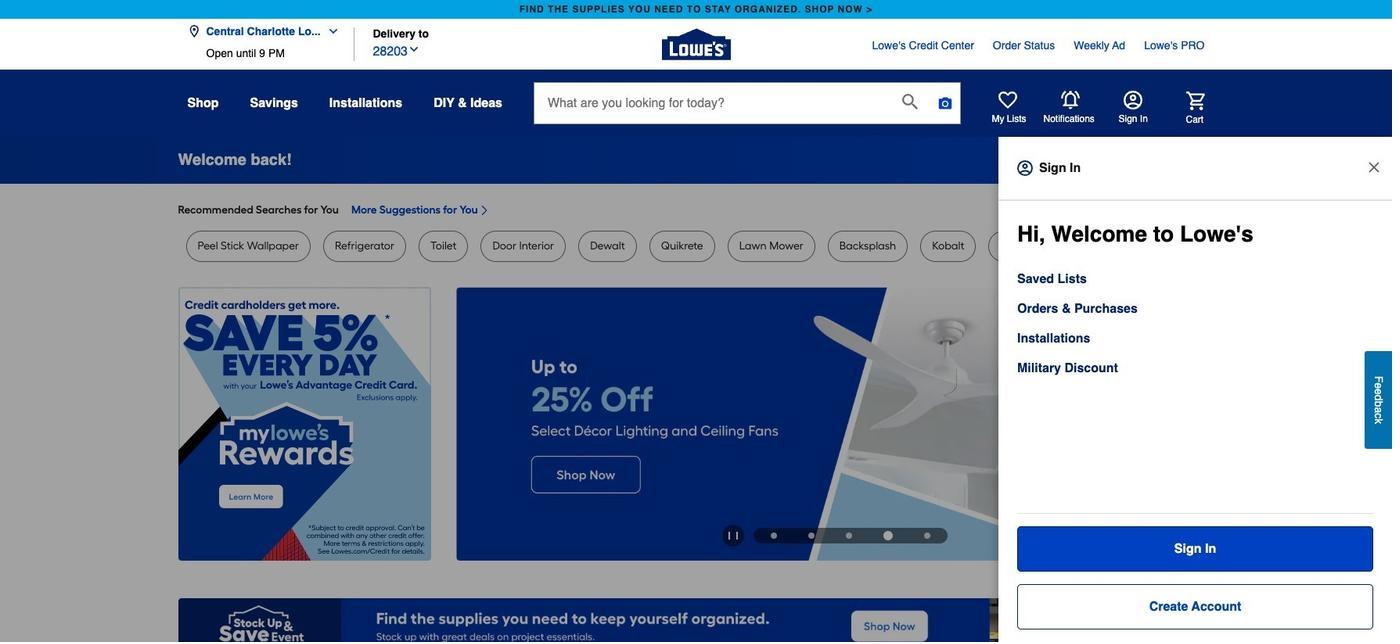 Task type: locate. For each thing, give the bounding box(es) containing it.
scroll to item #4 element
[[868, 531, 909, 541]]

camera image
[[938, 95, 953, 111]]

scroll to item #3 image
[[830, 533, 868, 539]]

lowe's home improvement notification center image
[[1061, 91, 1080, 109]]

lowe's home improvement lists image
[[998, 91, 1017, 110]]

location image
[[187, 25, 200, 38]]

close image
[[1367, 160, 1382, 175]]

chevron down image
[[408, 43, 420, 55]]

None search field
[[534, 82, 961, 139]]

find the supplies you need to keep yourself organized. find great deals on project essentials. image
[[178, 599, 1214, 643]]

save 5 percent every day with your lowe's advantage credit card. exclusions apply. image
[[178, 287, 431, 561]]

Search Query text field
[[535, 83, 890, 124]]

lowe's home improvement logo image
[[662, 10, 731, 79]]

chat invite button image
[[1321, 584, 1369, 631]]

lowe's home improvement cart image
[[1186, 91, 1205, 110]]



Task type: describe. For each thing, give the bounding box(es) containing it.
lowe's home improvement account image
[[1124, 91, 1142, 110]]

scroll to item #5 image
[[909, 533, 946, 539]]

search image
[[902, 94, 918, 109]]

chevron down image
[[321, 25, 339, 38]]

chevron right image
[[478, 204, 490, 217]]

scroll to item #2 image
[[793, 533, 830, 539]]

scroll to item #1 image
[[755, 533, 793, 539]]

online only. up to 25 percent off select decor lighting and ceiling fans. image
[[456, 287, 1214, 561]]



Task type: vqa. For each thing, say whether or not it's contained in the screenshot.
the bottom AND
no



